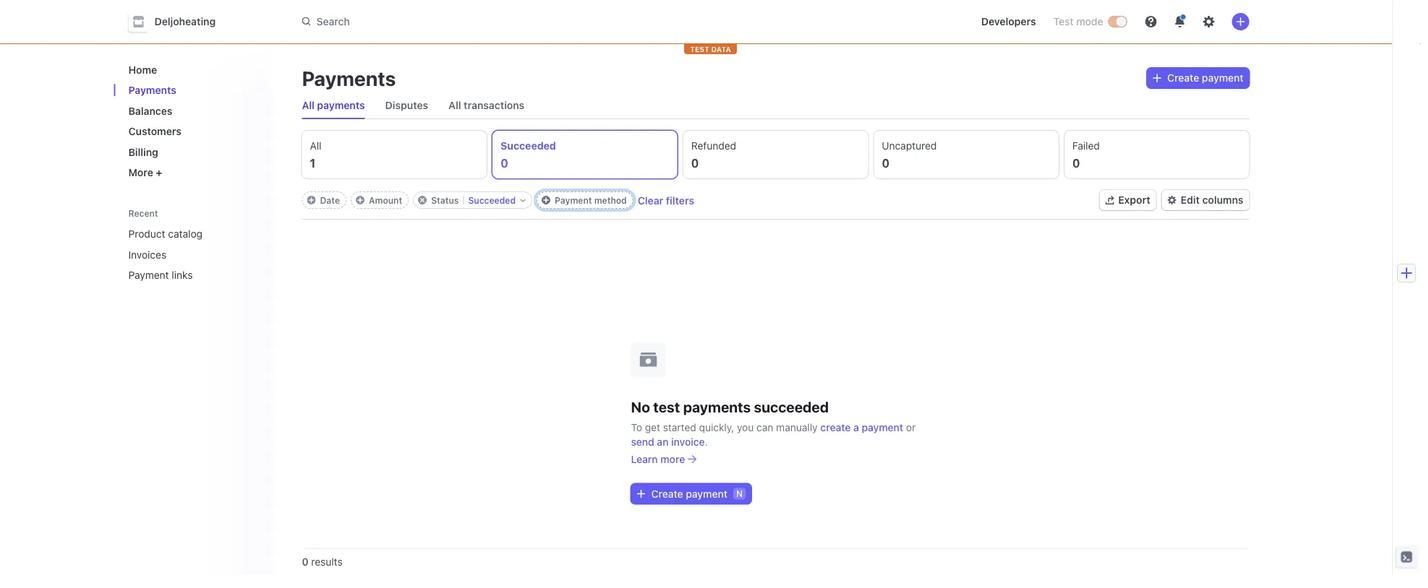 Task type: vqa. For each thing, say whether or not it's contained in the screenshot.
Language
no



Task type: describe. For each thing, give the bounding box(es) containing it.
failed
[[1073, 140, 1100, 152]]

method
[[595, 195, 627, 206]]

clear filters toolbar
[[302, 192, 695, 209]]

payment method
[[555, 195, 627, 206]]

balances link
[[123, 99, 262, 123]]

create payment for svg image
[[1168, 72, 1244, 84]]

create a payment link
[[821, 421, 904, 435]]

quickly,
[[699, 422, 735, 434]]

more +
[[128, 167, 162, 179]]

customers link
[[123, 120, 262, 143]]

status
[[431, 195, 459, 206]]

learn more
[[631, 454, 685, 466]]

0 for refunded 0
[[692, 157, 699, 170]]

to get started quickly, you can manually create a payment or send an invoice .
[[631, 422, 916, 448]]

create payment button
[[1148, 68, 1250, 88]]

create payment button
[[631, 484, 752, 505]]

payment for payment links
[[128, 270, 169, 281]]

succeeded for succeeded 0
[[501, 140, 556, 152]]

invoices link
[[123, 243, 241, 267]]

recent
[[128, 209, 158, 219]]

remove status image
[[418, 196, 427, 205]]

data
[[712, 45, 731, 53]]

customers
[[128, 126, 182, 137]]

columns
[[1203, 194, 1244, 206]]

payment inside to get started quickly, you can manually create a payment or send an invoice .
[[862, 422, 904, 434]]

deljoheating
[[154, 16, 216, 27]]

or
[[907, 422, 916, 434]]

clear
[[638, 194, 664, 206]]

payment links link
[[123, 264, 241, 287]]

all 1
[[310, 140, 322, 170]]

succeeded 0
[[501, 140, 556, 170]]

send
[[631, 436, 655, 448]]

create for svg icon
[[652, 488, 684, 500]]

invoices
[[128, 249, 167, 261]]

test
[[690, 45, 710, 53]]

all payments link
[[296, 96, 371, 116]]

succeeded
[[754, 399, 829, 416]]

filters
[[666, 194, 695, 206]]

billing link
[[123, 140, 262, 164]]

test data
[[690, 45, 731, 53]]

mode
[[1077, 16, 1104, 27]]

notifications image
[[1175, 16, 1186, 27]]

edit columns
[[1181, 194, 1244, 206]]

create for svg image
[[1168, 72, 1200, 84]]

more
[[661, 454, 685, 466]]

create
[[821, 422, 851, 434]]

product catalog
[[128, 228, 203, 240]]

all payments
[[302, 99, 365, 111]]

clear filters button
[[638, 194, 695, 206]]

date
[[320, 195, 340, 206]]

add date image
[[307, 196, 316, 205]]

catalog
[[168, 228, 203, 240]]

payments inside core navigation links element
[[128, 84, 176, 96]]

1 vertical spatial payments
[[684, 399, 751, 416]]

svg image
[[637, 490, 646, 499]]

edit status image
[[520, 198, 526, 203]]

transactions
[[464, 99, 525, 111]]

add amount image
[[356, 196, 365, 205]]

test
[[654, 399, 680, 416]]

add payment method image
[[542, 196, 551, 205]]

invoice
[[672, 436, 705, 448]]

all for payments
[[302, 99, 315, 111]]

edit columns button
[[1163, 190, 1250, 211]]

uncaptured
[[882, 140, 937, 152]]



Task type: locate. For each thing, give the bounding box(es) containing it.
product catalog link
[[123, 223, 241, 246]]

0 inside uncaptured 0
[[882, 157, 890, 170]]

0 inside succeeded 0
[[501, 157, 509, 170]]

get
[[645, 422, 661, 434]]

all up 1
[[310, 140, 322, 152]]

send an invoice link
[[631, 435, 705, 450]]

0 horizontal spatial create
[[652, 488, 684, 500]]

1 vertical spatial succeeded
[[468, 195, 516, 206]]

no test payments succeeded
[[631, 399, 829, 416]]

svg image
[[1153, 74, 1162, 83]]

create inside popup button
[[1168, 72, 1200, 84]]

recent navigation links element
[[114, 202, 273, 287]]

all up all 1
[[302, 99, 315, 111]]

payment right 'add payment method' image
[[555, 195, 592, 206]]

1 vertical spatial tab list
[[302, 131, 1250, 179]]

1 vertical spatial create
[[652, 488, 684, 500]]

1 horizontal spatial payments
[[302, 66, 396, 90]]

results
[[311, 557, 343, 569]]

deljoheating button
[[128, 12, 230, 32]]

0 horizontal spatial create payment
[[652, 488, 728, 500]]

billing
[[128, 146, 158, 158]]

disputes
[[385, 99, 429, 111]]

edit
[[1181, 194, 1200, 206]]

create payment for svg icon
[[652, 488, 728, 500]]

0 vertical spatial payment
[[555, 195, 592, 206]]

export
[[1119, 194, 1151, 206]]

payment links
[[128, 270, 193, 281]]

1 vertical spatial payment
[[128, 270, 169, 281]]

clear filters
[[638, 194, 695, 206]]

recent element
[[114, 223, 273, 287]]

all for 1
[[310, 140, 322, 152]]

0 horizontal spatial payment
[[686, 488, 728, 500]]

test mode
[[1054, 16, 1104, 27]]

create right svg image
[[1168, 72, 1200, 84]]

succeeded left edit status image
[[468, 195, 516, 206]]

succeeded
[[501, 140, 556, 152], [468, 195, 516, 206]]

payment inside create payment popup button
[[1203, 72, 1244, 84]]

more
[[128, 167, 153, 179]]

payment inside recent element
[[128, 270, 169, 281]]

1 horizontal spatial payments
[[684, 399, 751, 416]]

an
[[657, 436, 669, 448]]

payments up all payments
[[302, 66, 396, 90]]

create payment inside popup button
[[1168, 72, 1244, 84]]

balances
[[128, 105, 173, 117]]

create right svg icon
[[652, 488, 684, 500]]

all for transactions
[[449, 99, 461, 111]]

learn
[[631, 454, 658, 466]]

product
[[128, 228, 165, 240]]

create payment inside button
[[652, 488, 728, 500]]

succeeded for succeeded
[[468, 195, 516, 206]]

all
[[302, 99, 315, 111], [449, 99, 461, 111], [310, 140, 322, 152]]

create payment down more
[[652, 488, 728, 500]]

to
[[631, 422, 643, 434]]

tab list
[[296, 93, 1250, 119], [302, 131, 1250, 179]]

Search search field
[[293, 9, 702, 35]]

0 vertical spatial payment
[[1203, 72, 1244, 84]]

1 horizontal spatial payment
[[555, 195, 592, 206]]

settings image
[[1204, 16, 1215, 27]]

0 left results at the left of page
[[302, 557, 309, 569]]

payments up the quickly,
[[684, 399, 751, 416]]

0 horizontal spatial payment
[[128, 270, 169, 281]]

1 horizontal spatial payment
[[862, 422, 904, 434]]

payment down invoices on the left
[[128, 270, 169, 281]]

manually
[[777, 422, 818, 434]]

0 for uncaptured 0
[[882, 157, 890, 170]]

home link
[[123, 58, 262, 81]]

test
[[1054, 16, 1074, 27]]

amount
[[369, 195, 402, 206]]

2 horizontal spatial payment
[[1203, 72, 1244, 84]]

payments link
[[123, 79, 262, 102]]

.
[[705, 436, 708, 448]]

payment down .
[[686, 488, 728, 500]]

0 inside the 'refunded 0'
[[692, 157, 699, 170]]

all inside 'link'
[[302, 99, 315, 111]]

+
[[156, 167, 162, 179]]

payment for create payment popup button
[[1203, 72, 1244, 84]]

succeeded inside tab list
[[501, 140, 556, 152]]

Search text field
[[293, 9, 702, 35]]

create inside button
[[652, 488, 684, 500]]

core navigation links element
[[123, 58, 262, 185]]

1 horizontal spatial create
[[1168, 72, 1200, 84]]

0 vertical spatial create
[[1168, 72, 1200, 84]]

developers link
[[976, 10, 1042, 33]]

payment for payment method
[[555, 195, 592, 206]]

0 vertical spatial succeeded
[[501, 140, 556, 152]]

payment inside clear filters toolbar
[[555, 195, 592, 206]]

tab list containing 1
[[302, 131, 1250, 179]]

tab list containing all payments
[[296, 93, 1250, 119]]

create payment right svg image
[[1168, 72, 1244, 84]]

0 horizontal spatial payments
[[317, 99, 365, 111]]

started
[[663, 422, 697, 434]]

0
[[501, 157, 509, 170], [692, 157, 699, 170], [882, 157, 890, 170], [1073, 157, 1081, 170], [302, 557, 309, 569]]

all transactions
[[449, 99, 525, 111]]

a
[[854, 422, 860, 434]]

0 down refunded
[[692, 157, 699, 170]]

0 up clear filters toolbar
[[501, 157, 509, 170]]

1 vertical spatial payment
[[862, 422, 904, 434]]

can
[[757, 422, 774, 434]]

1
[[310, 157, 316, 170]]

all left transactions
[[449, 99, 461, 111]]

all transactions link
[[443, 96, 531, 116]]

help image
[[1146, 16, 1157, 27]]

payments inside 'link'
[[317, 99, 365, 111]]

payments up all 1
[[317, 99, 365, 111]]

create
[[1168, 72, 1200, 84], [652, 488, 684, 500]]

payment down "settings" icon
[[1203, 72, 1244, 84]]

0 results
[[302, 557, 343, 569]]

payments
[[317, 99, 365, 111], [684, 399, 751, 416]]

0 vertical spatial payments
[[317, 99, 365, 111]]

export button
[[1100, 190, 1157, 211]]

developers
[[982, 16, 1037, 27]]

payment right a on the bottom of page
[[862, 422, 904, 434]]

no
[[631, 399, 650, 416]]

failed 0
[[1073, 140, 1100, 170]]

succeeded inside clear filters toolbar
[[468, 195, 516, 206]]

0 vertical spatial create payment
[[1168, 72, 1244, 84]]

payment
[[1203, 72, 1244, 84], [862, 422, 904, 434], [686, 488, 728, 500]]

payments up balances
[[128, 84, 176, 96]]

you
[[737, 422, 754, 434]]

succeeded down transactions
[[501, 140, 556, 152]]

links
[[172, 270, 193, 281]]

0 for succeeded 0
[[501, 157, 509, 170]]

home
[[128, 64, 157, 76]]

0 vertical spatial tab list
[[296, 93, 1250, 119]]

2 vertical spatial payment
[[686, 488, 728, 500]]

0 horizontal spatial payments
[[128, 84, 176, 96]]

1 vertical spatial create payment
[[652, 488, 728, 500]]

0 down uncaptured
[[882, 157, 890, 170]]

payment for create payment button at the bottom of page
[[686, 488, 728, 500]]

0 for failed 0
[[1073, 157, 1081, 170]]

payment inside create payment button
[[686, 488, 728, 500]]

1 horizontal spatial create payment
[[1168, 72, 1244, 84]]

search
[[317, 15, 350, 27]]

payments
[[302, 66, 396, 90], [128, 84, 176, 96]]

0 down failed
[[1073, 157, 1081, 170]]

learn more link
[[631, 453, 697, 467]]

payment
[[555, 195, 592, 206], [128, 270, 169, 281]]

uncaptured 0
[[882, 140, 937, 170]]

refunded 0
[[692, 140, 737, 170]]

0 inside failed 0
[[1073, 157, 1081, 170]]

refunded
[[692, 140, 737, 152]]

disputes link
[[380, 96, 434, 116]]

create payment
[[1168, 72, 1244, 84], [652, 488, 728, 500]]



